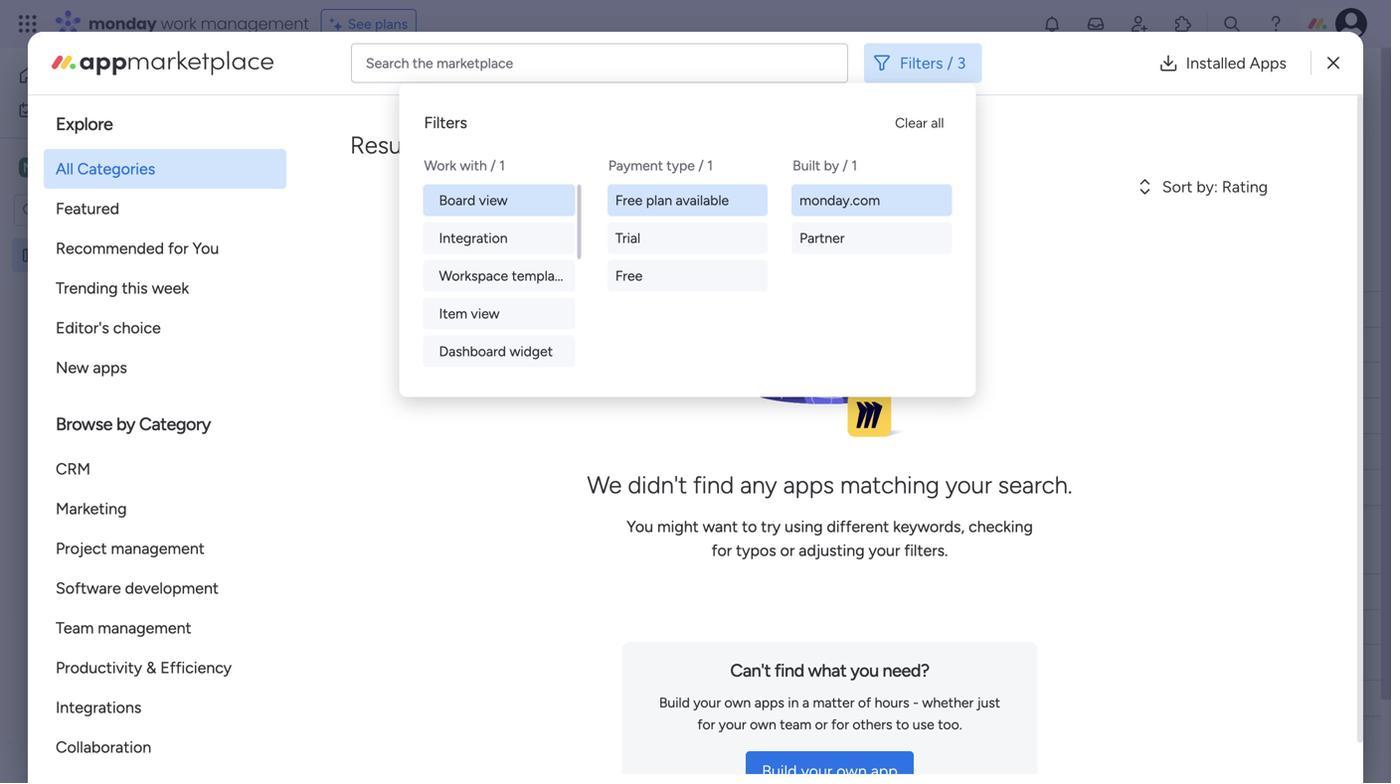 Task type: locate. For each thing, give the bounding box(es) containing it.
first up manage
[[302, 67, 351, 100]]

0 vertical spatial client
[[357, 67, 427, 100]]

efficiency
[[160, 659, 232, 678]]

1 vertical spatial or
[[815, 716, 828, 733]]

project.
[[431, 107, 479, 124]]

project management
[[56, 539, 205, 558]]

your down the different
[[869, 541, 900, 560]]

any down the first client field
[[357, 107, 379, 124]]

option
[[0, 238, 254, 242]]

try
[[761, 517, 781, 536]]

sort right arrow down icon
[[757, 195, 783, 212]]

and
[[662, 107, 685, 124]]

view inside button
[[471, 305, 500, 322]]

of right track
[[757, 107, 770, 124]]

project up software
[[56, 539, 107, 558]]

free left plan
[[615, 192, 643, 209]]

1 vertical spatial first client
[[47, 247, 114, 264]]

you right recommended
[[192, 239, 219, 258]]

1 vertical spatial build
[[762, 762, 797, 781]]

client up trending
[[77, 247, 114, 264]]

project inside button
[[342, 195, 387, 212]]

0 vertical spatial type
[[383, 107, 411, 124]]

&
[[146, 659, 156, 678]]

checking
[[969, 517, 1033, 536]]

see for see plans
[[348, 15, 371, 32]]

build inside build your own apps in a matter of hours - whether just for your own team or for others to use too.
[[659, 694, 690, 711]]

your up checking at bottom right
[[945, 471, 992, 499]]

0 horizontal spatial see
[[348, 15, 371, 32]]

0 vertical spatial or
[[780, 541, 795, 560]]

for down want
[[712, 541, 732, 560]]

1 vertical spatial find
[[774, 660, 804, 681]]

0 vertical spatial own
[[724, 694, 751, 711]]

sort left by:
[[1162, 177, 1193, 196]]

filters inside popup button
[[900, 54, 943, 73]]

management for team management
[[98, 619, 192, 638]]

new down main table button
[[309, 195, 338, 212]]

1 vertical spatial new
[[56, 358, 89, 377]]

public board image
[[21, 246, 40, 265]]

free plan available
[[615, 192, 729, 209]]

1 horizontal spatial to
[[896, 716, 909, 733]]

build your own apps in a matter of hours - whether just for your own team or for others to use too.
[[659, 694, 1000, 733]]

dec for dec 16
[[976, 409, 999, 425]]

see plans button
[[321, 9, 417, 39]]

dec for dec 15
[[976, 373, 999, 389]]

assign
[[483, 107, 524, 124]]

monday work management
[[88, 12, 309, 35]]

type up results
[[383, 107, 411, 124]]

16
[[1003, 409, 1015, 425]]

work inside button
[[66, 101, 97, 118]]

see more link
[[905, 104, 968, 124]]

you
[[192, 239, 219, 258], [627, 517, 653, 536]]

client
[[357, 67, 427, 100], [77, 247, 114, 264]]

track
[[722, 107, 753, 124]]

keep
[[688, 107, 718, 124]]

0 horizontal spatial of
[[415, 107, 428, 124]]

noah lott image
[[1335, 8, 1367, 40]]

1 horizontal spatial work
[[161, 12, 196, 35]]

main inside workspace selection "element"
[[46, 158, 81, 177]]

1 vertical spatial project
[[496, 301, 541, 318]]

dec 15
[[976, 373, 1015, 389]]

trial button
[[607, 222, 768, 254]]

by:
[[1197, 177, 1218, 196]]

marketing
[[56, 500, 127, 519]]

clear all button
[[887, 107, 952, 139]]

apps image
[[1173, 14, 1193, 34]]

project
[[846, 107, 891, 124]]

filters down show board description icon
[[424, 113, 467, 132]]

dec left 16
[[976, 409, 999, 425]]

2 horizontal spatial project
[[496, 301, 541, 318]]

1 for work with / 1
[[499, 157, 505, 174]]

0 vertical spatial dec
[[976, 338, 998, 354]]

for up week
[[168, 239, 188, 258]]

voyager
[[376, 337, 428, 354]]

to inside you might want to try using different keywords, checking for typos or adjusting your filters.
[[742, 517, 757, 536]]

work up apps marketplace image
[[161, 12, 196, 35]]

find
[[693, 471, 734, 499], [774, 660, 804, 681]]

1 vertical spatial filters
[[424, 113, 467, 132]]

we didn't find any apps matching your search.
[[587, 471, 1072, 499]]

any up try
[[740, 471, 777, 499]]

1 vertical spatial first
[[47, 247, 74, 264]]

2 vertical spatial dec
[[976, 409, 999, 425]]

use
[[913, 716, 934, 733]]

/ inside button
[[1288, 75, 1293, 92]]

0 horizontal spatial filters
[[424, 113, 467, 132]]

1 horizontal spatial build
[[762, 762, 797, 781]]

crm
[[56, 460, 91, 479]]

your down team
[[801, 762, 833, 781]]

1 horizontal spatial filters
[[900, 54, 943, 73]]

apps down editor's choice
[[93, 358, 127, 377]]

new down the 'editor's'
[[56, 358, 89, 377]]

2 vertical spatial own
[[836, 762, 867, 781]]

1 vertical spatial free
[[615, 267, 643, 284]]

type up free plan available button
[[666, 157, 695, 174]]

work with / 1
[[424, 157, 505, 174]]

integration button
[[423, 222, 575, 254]]

built
[[793, 157, 820, 174]]

1 vertical spatial work
[[66, 101, 97, 118]]

first client up manage
[[302, 67, 427, 100]]

by right built
[[824, 157, 839, 174]]

0 vertical spatial to
[[742, 517, 757, 536]]

1 vertical spatial any
[[740, 471, 777, 499]]

2 dec from the top
[[976, 373, 999, 389]]

category
[[139, 414, 211, 435]]

for down the matter
[[831, 716, 849, 733]]

you
[[850, 660, 879, 681]]

1 vertical spatial to
[[896, 716, 909, 733]]

my work
[[44, 101, 97, 118]]

0 vertical spatial build
[[659, 694, 690, 711]]

client inside list box
[[77, 247, 114, 264]]

0 vertical spatial filters
[[900, 54, 943, 73]]

to left the use
[[896, 716, 909, 733]]

1 horizontal spatial sort
[[1162, 177, 1193, 196]]

/ up available
[[698, 157, 704, 174]]

integration
[[439, 230, 508, 247]]

built by / 1
[[793, 157, 857, 174]]

1 horizontal spatial by
[[824, 157, 839, 174]]

2 vertical spatial management
[[98, 619, 192, 638]]

item view
[[439, 305, 500, 322]]

1 right invite
[[1297, 75, 1303, 92]]

all
[[931, 114, 944, 131]]

first client inside list box
[[47, 247, 114, 264]]

workspace selection element
[[19, 156, 166, 181]]

0 vertical spatial work
[[161, 12, 196, 35]]

select product image
[[18, 14, 38, 34]]

0 vertical spatial first client
[[302, 67, 427, 100]]

2 horizontal spatial of
[[858, 694, 871, 711]]

free down trial
[[615, 267, 643, 284]]

1 horizontal spatial find
[[774, 660, 804, 681]]

work
[[161, 12, 196, 35], [66, 101, 97, 118]]

view right item
[[471, 305, 500, 322]]

any
[[357, 107, 379, 124], [740, 471, 777, 499]]

1 vertical spatial dec
[[976, 373, 999, 389]]

filters for filters
[[424, 113, 467, 132]]

1 vertical spatial own
[[750, 716, 776, 733]]

for
[[168, 239, 188, 258], [712, 541, 732, 560], [697, 716, 715, 733], [831, 716, 849, 733]]

software development
[[56, 579, 219, 598]]

apps
[[93, 358, 127, 377], [783, 471, 834, 499], [754, 694, 784, 711]]

0 horizontal spatial main
[[46, 158, 81, 177]]

0 vertical spatial view
[[479, 192, 508, 209]]

0 vertical spatial by
[[824, 157, 839, 174]]

app
[[871, 762, 898, 781]]

sort button
[[725, 188, 795, 220]]

notifications image
[[1042, 14, 1062, 34]]

matching
[[840, 471, 939, 499]]

0 horizontal spatial build
[[659, 694, 690, 711]]

own for build your own app
[[836, 762, 867, 781]]

main left table
[[332, 143, 362, 160]]

/ for monday.com
[[843, 157, 848, 174]]

work for my
[[66, 101, 97, 118]]

find up in
[[774, 660, 804, 681]]

1 dec from the top
[[976, 338, 998, 354]]

1 vertical spatial view
[[471, 305, 500, 322]]

1 horizontal spatial project
[[342, 195, 387, 212]]

0 horizontal spatial any
[[357, 107, 379, 124]]

board view
[[439, 192, 508, 209]]

week
[[152, 279, 189, 298]]

1 horizontal spatial type
[[666, 157, 695, 174]]

to inside build your own apps in a matter of hours - whether just for your own team or for others to use too.
[[896, 716, 909, 733]]

0 vertical spatial project
[[342, 195, 387, 212]]

/ up monday.com
[[843, 157, 848, 174]]

team management
[[56, 619, 192, 638]]

0 vertical spatial free
[[615, 192, 643, 209]]

person
[[564, 195, 607, 212]]

2 vertical spatial apps
[[754, 694, 784, 711]]

results
[[350, 131, 427, 160]]

apps left in
[[754, 694, 784, 711]]

filters for filters / 3
[[900, 54, 943, 73]]

0 vertical spatial management
[[201, 12, 309, 35]]

lottie animation element
[[0, 583, 254, 784]]

1 horizontal spatial any
[[740, 471, 777, 499]]

to left try
[[742, 517, 757, 536]]

search everything image
[[1222, 14, 1242, 34]]

1 up monday.com
[[851, 157, 857, 174]]

view right board
[[479, 192, 508, 209]]

free button
[[607, 260, 768, 292]]

1 up available
[[707, 157, 713, 174]]

we
[[587, 471, 622, 499]]

new inside button
[[309, 195, 338, 212]]

v2 search image
[[447, 193, 462, 215]]

first client up trending
[[47, 247, 114, 264]]

2 vertical spatial project
[[56, 539, 107, 558]]

Due date field
[[963, 299, 1029, 321]]

or down the matter
[[815, 716, 828, 733]]

2 free from the top
[[615, 267, 643, 284]]

categories
[[77, 160, 155, 178]]

0 vertical spatial first
[[302, 67, 351, 100]]

1 vertical spatial see
[[907, 106, 931, 123]]

apps inside build your own apps in a matter of hours - whether just for your own team or for others to use too.
[[754, 694, 784, 711]]

1 for payment type / 1
[[707, 157, 713, 174]]

more
[[934, 106, 966, 123]]

rating
[[1222, 177, 1268, 196]]

main inside button
[[332, 143, 362, 160]]

search
[[366, 55, 409, 72]]

development
[[125, 579, 219, 598]]

dec left 22
[[976, 338, 998, 354]]

first client
[[302, 67, 427, 100], [47, 247, 114, 264]]

0 vertical spatial find
[[693, 471, 734, 499]]

too.
[[938, 716, 962, 733]]

by right browse
[[116, 414, 135, 435]]

1 horizontal spatial new
[[309, 195, 338, 212]]

0 horizontal spatial to
[[742, 517, 757, 536]]

apps up using
[[783, 471, 834, 499]]

or down using
[[780, 541, 795, 560]]

0 vertical spatial see
[[348, 15, 371, 32]]

0 horizontal spatial project
[[56, 539, 107, 558]]

build inside button
[[762, 762, 797, 781]]

1 vertical spatial management
[[111, 539, 205, 558]]

0 horizontal spatial new
[[56, 358, 89, 377]]

1 horizontal spatial see
[[907, 106, 931, 123]]

0 horizontal spatial by
[[116, 414, 135, 435]]

1 vertical spatial you
[[627, 517, 653, 536]]

dec left 15
[[976, 373, 999, 389]]

first right public board icon
[[47, 247, 74, 264]]

/ right invite
[[1288, 75, 1293, 92]]

activity button
[[1111, 68, 1205, 99]]

0 horizontal spatial sort
[[757, 195, 783, 212]]

1 vertical spatial by
[[116, 414, 135, 435]]

sort for sort by: rating
[[1162, 177, 1193, 196]]

1 free from the top
[[615, 192, 643, 209]]

build
[[659, 694, 690, 711], [762, 762, 797, 781]]

productivity
[[56, 659, 142, 678]]

0 horizontal spatial first client
[[47, 247, 114, 264]]

explore
[[56, 113, 113, 135]]

sort by: rating
[[1162, 177, 1268, 196]]

own down can't
[[724, 694, 751, 711]]

of left project.
[[415, 107, 428, 124]]

or inside build your own apps in a matter of hours - whether just for your own team or for others to use too.
[[815, 716, 828, 733]]

1 horizontal spatial first
[[302, 67, 351, 100]]

own for build your own apps in a matter of hours - whether just for your own team or for others to use too.
[[724, 694, 751, 711]]

1 horizontal spatial first client
[[302, 67, 427, 100]]

1 horizontal spatial you
[[627, 517, 653, 536]]

by
[[824, 157, 839, 174], [116, 414, 135, 435]]

This quarter field
[[337, 259, 456, 284]]

0 horizontal spatial work
[[66, 101, 97, 118]]

own inside button
[[836, 762, 867, 781]]

/ right the with
[[490, 157, 496, 174]]

/ for board view
[[490, 157, 496, 174]]

0 vertical spatial you
[[192, 239, 219, 258]]

your inside button
[[801, 762, 833, 781]]

0 horizontal spatial first
[[47, 247, 74, 264]]

client down plans
[[357, 67, 427, 100]]

1 right the with
[[499, 157, 505, 174]]

installed apps
[[1186, 54, 1287, 73]]

hide
[[833, 195, 862, 212]]

you left might
[[627, 517, 653, 536]]

1 horizontal spatial or
[[815, 716, 828, 733]]

3 dec from the top
[[976, 409, 999, 425]]

working on it
[[818, 408, 901, 425]]

0 horizontal spatial client
[[77, 247, 114, 264]]

project down main table
[[342, 195, 387, 212]]

search the marketplace
[[366, 55, 513, 72]]

type
[[383, 107, 411, 124], [666, 157, 695, 174]]

work right my
[[66, 101, 97, 118]]

by for built
[[824, 157, 839, 174]]

/ inside popup button
[[947, 54, 953, 73]]

of up others
[[858, 694, 871, 711]]

First Client field
[[297, 67, 432, 100]]

project down workspace template
[[496, 301, 541, 318]]

0 vertical spatial new
[[309, 195, 338, 212]]

/ left the 3 on the right top of the page
[[947, 54, 953, 73]]

own left app at the bottom of page
[[836, 762, 867, 781]]

1 horizontal spatial main
[[332, 143, 362, 160]]

1 vertical spatial client
[[77, 247, 114, 264]]

1 horizontal spatial client
[[357, 67, 427, 100]]

all
[[56, 160, 73, 178]]

main right workspace icon
[[46, 158, 81, 177]]

your left in
[[693, 694, 721, 711]]

0 horizontal spatial or
[[780, 541, 795, 560]]

0 horizontal spatial type
[[383, 107, 411, 124]]

timelines
[[602, 107, 658, 124]]

find up want
[[693, 471, 734, 499]]

see inside button
[[348, 15, 371, 32]]

filters left the 3 on the right top of the page
[[900, 54, 943, 73]]

invite / 1
[[1250, 75, 1303, 92]]

it
[[892, 408, 901, 425]]

view inside button
[[479, 192, 508, 209]]

recommended for you
[[56, 239, 219, 258]]

0 horizontal spatial find
[[693, 471, 734, 499]]

own left team
[[750, 716, 776, 733]]



Task type: describe. For each thing, give the bounding box(es) containing it.
plan
[[646, 192, 672, 209]]

1 vertical spatial type
[[666, 157, 695, 174]]

0 horizontal spatial you
[[192, 239, 219, 258]]

matter
[[813, 694, 855, 711]]

manage
[[304, 107, 354, 124]]

done
[[843, 372, 876, 389]]

my
[[44, 101, 63, 118]]

new project button
[[301, 188, 395, 220]]

item
[[439, 305, 467, 322]]

in
[[788, 694, 799, 711]]

recommended
[[56, 239, 164, 258]]

hours
[[875, 694, 909, 711]]

/ for free plan available
[[698, 157, 704, 174]]

of inside build your own apps in a matter of hours - whether just for your own team or for others to use too.
[[858, 694, 871, 711]]

main for main workspace
[[46, 158, 81, 177]]

free for free plan available
[[615, 192, 643, 209]]

new for new apps
[[56, 358, 89, 377]]

filters / 3
[[900, 54, 966, 73]]

this quarter
[[342, 259, 451, 284]]

project for project
[[496, 301, 541, 318]]

workspace template
[[439, 267, 568, 284]]

workspace image
[[19, 157, 39, 178]]

1 vertical spatial apps
[[783, 471, 834, 499]]

kepler
[[376, 373, 415, 390]]

Search in workspace field
[[42, 199, 166, 222]]

sort for sort
[[757, 195, 783, 212]]

owners,
[[528, 107, 576, 124]]

plans
[[375, 15, 408, 32]]

main for main table
[[332, 143, 362, 160]]

this
[[342, 259, 378, 284]]

dec for dec 22
[[976, 338, 998, 354]]

view for board view
[[479, 192, 508, 209]]

0 vertical spatial apps
[[93, 358, 127, 377]]

want
[[703, 517, 738, 536]]

no results image image
[[750, 282, 909, 439]]

editor's choice
[[56, 319, 161, 338]]

apps marketplace image
[[52, 51, 273, 75]]

main workspace
[[46, 158, 163, 177]]

set
[[580, 107, 599, 124]]

invite / 1 button
[[1213, 68, 1312, 99]]

15
[[1002, 373, 1015, 389]]

need?
[[883, 660, 929, 681]]

management for project management
[[111, 539, 205, 558]]

free plan available button
[[607, 184, 768, 216]]

invite members image
[[1130, 14, 1149, 34]]

where
[[773, 107, 812, 124]]

build for build your own app
[[762, 762, 797, 781]]

your right where
[[815, 107, 843, 124]]

board
[[439, 192, 476, 209]]

new for new project
[[309, 195, 338, 212]]

or inside you might want to try using different keywords, checking for typos or adjusting your filters.
[[780, 541, 795, 560]]

payment type / 1
[[608, 157, 713, 174]]

dashboard widget button
[[423, 336, 575, 367]]

keywords,
[[893, 517, 965, 536]]

see plans
[[348, 15, 408, 32]]

might
[[657, 517, 699, 536]]

free for free
[[615, 267, 643, 284]]

search.
[[998, 471, 1072, 499]]

apps
[[1250, 54, 1287, 73]]

installed apps button
[[1142, 43, 1303, 83]]

1 inside button
[[1297, 75, 1303, 92]]

1 for built by / 1
[[851, 157, 857, 174]]

build for build your own apps in a matter of hours - whether just for your own team or for others to use too.
[[659, 694, 690, 711]]

your inside you might want to try using different keywords, checking for typos or adjusting your filters.
[[869, 541, 900, 560]]

filter button
[[625, 188, 719, 220]]

-
[[913, 694, 919, 711]]

see more
[[907, 106, 966, 123]]

view for item view
[[471, 305, 500, 322]]

hide button
[[801, 188, 874, 220]]

for left team
[[697, 716, 715, 733]]

your down can't
[[719, 716, 746, 733]]

you inside you might want to try using different keywords, checking for typos or adjusting your filters.
[[627, 517, 653, 536]]

a
[[802, 694, 809, 711]]

the
[[413, 55, 433, 72]]

marketplace
[[437, 55, 513, 72]]

add to favorites image
[[475, 73, 494, 93]]

1 horizontal spatial of
[[757, 107, 770, 124]]

Search field
[[462, 190, 522, 218]]

filter
[[657, 195, 688, 212]]

template
[[512, 267, 568, 284]]

manage any type of project. assign owners, set timelines and keep track of where your project stands.
[[304, 107, 939, 124]]

main table button
[[301, 135, 413, 167]]

payment
[[608, 157, 663, 174]]

home
[[46, 67, 84, 84]]

lottie animation image
[[0, 583, 254, 784]]

project for project management
[[56, 539, 107, 558]]

dapulse x slim image
[[1327, 51, 1339, 75]]

with
[[460, 157, 487, 174]]

my work button
[[12, 94, 214, 126]]

quarter
[[383, 259, 451, 284]]

workspace
[[439, 267, 508, 284]]

by for browse
[[116, 414, 135, 435]]

workspace template button
[[423, 260, 575, 292]]

dashboard
[[439, 343, 506, 360]]

new apps
[[56, 358, 127, 377]]

due
[[968, 301, 993, 318]]

partner button
[[792, 222, 952, 254]]

widget
[[510, 343, 553, 360]]

item view button
[[423, 298, 575, 330]]

inbox image
[[1086, 14, 1106, 34]]

work
[[424, 157, 456, 174]]

first inside list box
[[47, 247, 74, 264]]

typos
[[736, 541, 776, 560]]

team
[[56, 619, 94, 638]]

first client list box
[[0, 235, 254, 541]]

new project
[[309, 195, 387, 212]]

browse by category
[[56, 414, 211, 435]]

show board description image
[[441, 74, 465, 93]]

person button
[[533, 188, 619, 220]]

for inside you might want to try using different keywords, checking for typos or adjusting your filters.
[[712, 541, 732, 560]]

choice
[[113, 319, 161, 338]]

22
[[1002, 338, 1016, 354]]

build your own app button
[[746, 752, 914, 784]]

work for monday
[[161, 12, 196, 35]]

help image
[[1266, 14, 1286, 34]]

date
[[996, 301, 1024, 318]]

due date
[[968, 301, 1024, 318]]

activity
[[1119, 75, 1167, 92]]

see for see more
[[907, 106, 931, 123]]

filters / 3 button
[[864, 43, 982, 83]]

parker
[[376, 409, 414, 426]]

0 vertical spatial any
[[357, 107, 379, 124]]

invite
[[1250, 75, 1285, 92]]

arrow down image
[[695, 192, 719, 216]]

monday.com button
[[792, 184, 952, 216]]

stands.
[[895, 107, 939, 124]]



Task type: vqa. For each thing, say whether or not it's contained in the screenshot.
bottommost Project
yes



